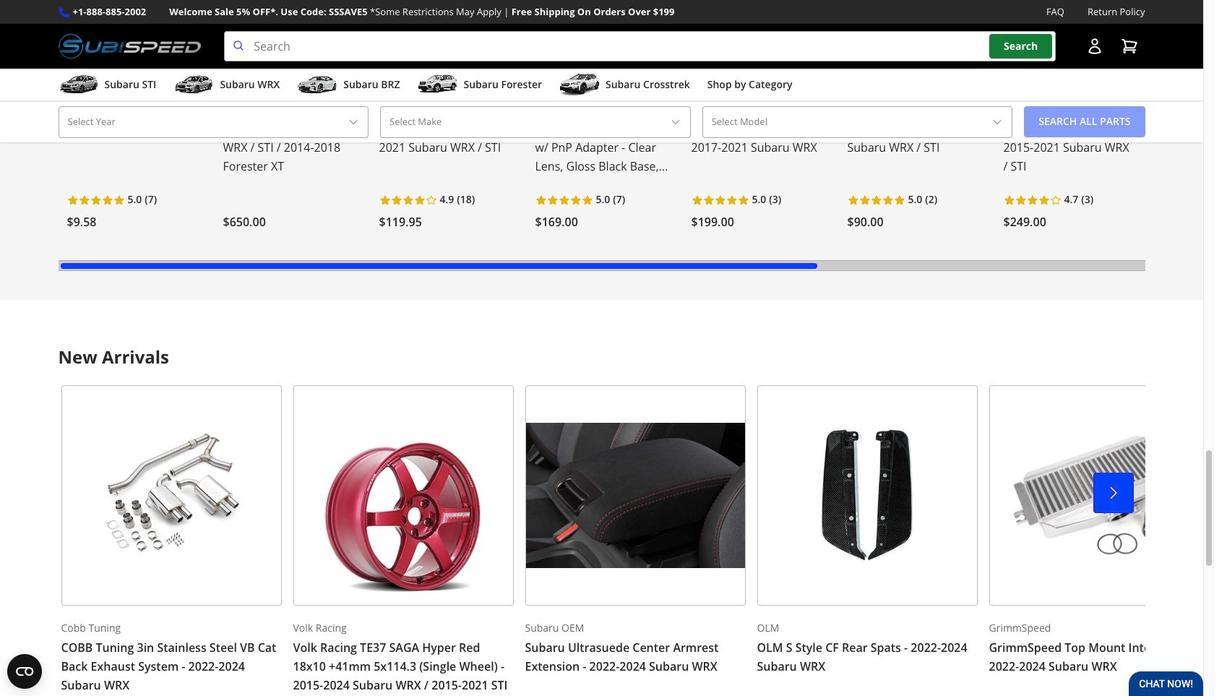 Task type: locate. For each thing, give the bounding box(es) containing it.
Select Year button
[[58, 106, 369, 138]]

select year image
[[348, 116, 359, 128]]

button image
[[1087, 38, 1104, 55]]

Select Make button
[[380, 106, 691, 138]]

olmb.47011.1 olm s style carbon fiber rear spats - 2022+ subaru wrx, image
[[758, 385, 978, 606]]

subj2010vc001 subaru ultrasuede center armrest extension - 2022+ subaru wrx, image
[[525, 385, 746, 606]]

search input field
[[224, 31, 1056, 62]]

a subaru forester thumbnail image image
[[418, 74, 458, 96]]

select model image
[[992, 116, 1004, 128]]



Task type: describe. For each thing, give the bounding box(es) containing it.
open widget image
[[7, 654, 42, 689]]

a subaru brz thumbnail image image
[[297, 74, 338, 96]]

a subaru crosstrek thumbnail image image
[[560, 74, 600, 96]]

a subaru sti thumbnail image image
[[58, 74, 99, 96]]

vlkwvdgy41ehr volk te37 saga hyper red 18x10 +41 - 2015+ wrx / 2015+ stix4, image
[[293, 385, 514, 606]]

cob516100 cobb tuning 3in stainless steel vb cat back exhaust system 22+ subaru wrx, image
[[61, 385, 282, 606]]

Select Model button
[[703, 106, 1013, 138]]

a subaru wrx thumbnail image image
[[174, 74, 214, 96]]

subispeed logo image
[[58, 31, 201, 62]]

grm113049 grimmspeed top mount intercooler 2022+ subaru wrx, image
[[990, 385, 1210, 606]]

select make image
[[670, 116, 682, 128]]



Task type: vqa. For each thing, say whether or not it's contained in the screenshot.
a subaru crosstrek Thumbnail Image
yes



